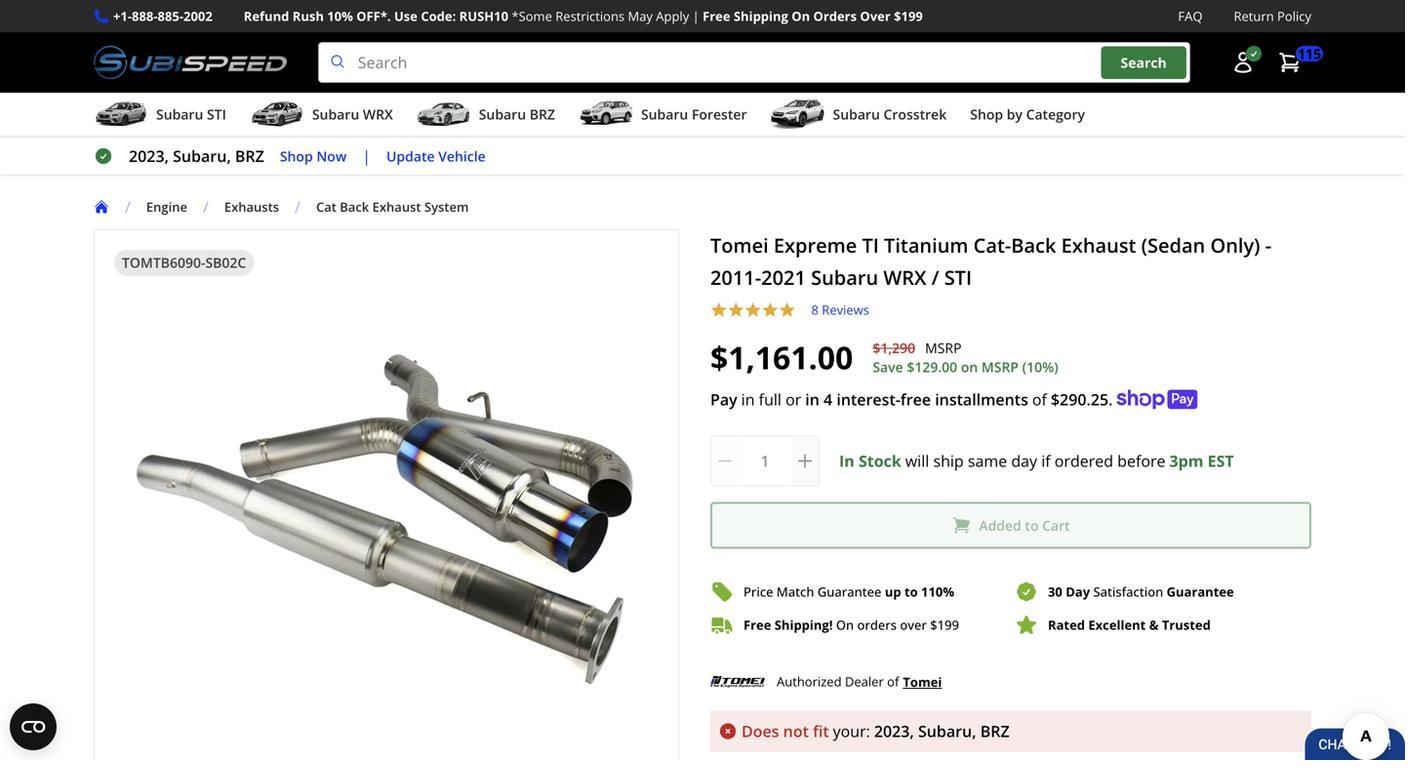 Task type: locate. For each thing, give the bounding box(es) containing it.
2 horizontal spatial brz
[[981, 721, 1010, 742]]

orders
[[814, 7, 857, 25]]

/ for exhausts
[[203, 196, 209, 217]]

tomei down over on the right bottom
[[903, 673, 943, 691]]

wrx up update
[[363, 105, 393, 124]]

2023, right your:
[[875, 721, 915, 742]]

2 vertical spatial brz
[[981, 721, 1010, 742]]

1 horizontal spatial |
[[693, 7, 700, 25]]

refund
[[244, 7, 289, 25]]

to inside button
[[1026, 516, 1039, 535]]

0 horizontal spatial guarantee
[[818, 583, 882, 601]]

1 horizontal spatial exhaust
[[1062, 232, 1137, 259]]

2023, subaru, brz
[[129, 146, 264, 167]]

1 horizontal spatial back
[[1012, 232, 1057, 259]]

msrp up $129.00
[[926, 339, 962, 357]]

1 vertical spatial tomei
[[903, 673, 943, 691]]

| right now
[[362, 146, 371, 167]]

tomei link
[[903, 672, 943, 693]]

1 vertical spatial shop
[[280, 147, 313, 165]]

sti down titanium
[[945, 264, 973, 291]]

added to cart button
[[711, 502, 1312, 549]]

1 horizontal spatial wrx
[[884, 264, 927, 291]]

subaru up reviews
[[811, 264, 879, 291]]

1 vertical spatial wrx
[[884, 264, 927, 291]]

1 in from the left
[[742, 389, 755, 410]]

shop now
[[280, 147, 347, 165]]

0 horizontal spatial msrp
[[926, 339, 962, 357]]

ti
[[863, 232, 880, 259]]

| right "apply"
[[693, 7, 700, 25]]

(10%)
[[1023, 358, 1059, 377]]

price
[[744, 583, 774, 601]]

free
[[703, 7, 731, 25], [744, 617, 772, 634]]

/ left cat
[[295, 196, 301, 217]]

guarantee up free shipping! on orders over $ 199
[[818, 583, 882, 601]]

subaru inside dropdown button
[[479, 105, 526, 124]]

exhaust left (sedan
[[1062, 232, 1137, 259]]

in left 4
[[806, 389, 820, 410]]

shop left now
[[280, 147, 313, 165]]

wrx inside tomei expreme ti titanium cat-back exhaust (sedan only) - 2011-2021 subaru wrx / sti
[[884, 264, 927, 291]]

wrx down titanium
[[884, 264, 927, 291]]

1 horizontal spatial 2023,
[[875, 721, 915, 742]]

1 vertical spatial free
[[744, 617, 772, 634]]

guarantee up trusted
[[1167, 583, 1235, 601]]

0 horizontal spatial brz
[[235, 146, 264, 167]]

subaru inside tomei expreme ti titanium cat-back exhaust (sedan only) - 2011-2021 subaru wrx / sti
[[811, 264, 879, 291]]

refund rush 10% off*. use code: rush10 *some restrictions may apply | free shipping on orders over $199
[[244, 7, 923, 25]]

/ inside tomei expreme ti titanium cat-back exhaust (sedan only) - 2011-2021 subaru wrx / sti
[[932, 264, 940, 291]]

1 vertical spatial exhaust
[[1062, 232, 1137, 259]]

does
[[742, 721, 780, 742]]

shop
[[971, 105, 1004, 124], [280, 147, 313, 165]]

0 horizontal spatial on
[[792, 7, 811, 25]]

added
[[980, 516, 1022, 535]]

subaru, down tomei link
[[919, 721, 977, 742]]

star image down 2011-
[[745, 302, 762, 319]]

free right "apply"
[[703, 7, 731, 25]]

tomtb6090-sb02c
[[122, 253, 246, 272]]

update vehicle
[[387, 147, 486, 165]]

1 vertical spatial sti
[[945, 264, 973, 291]]

tomei
[[711, 232, 769, 259], [903, 673, 943, 691]]

1 vertical spatial |
[[362, 146, 371, 167]]

+1-888-885-2002
[[113, 7, 213, 25]]

sti
[[207, 105, 226, 124], [945, 264, 973, 291]]

None number field
[[711, 436, 820, 487]]

888-
[[132, 7, 158, 25]]

0 horizontal spatial subaru,
[[173, 146, 231, 167]]

1 horizontal spatial in
[[806, 389, 820, 410]]

msrp right on
[[982, 358, 1019, 377]]

ship
[[934, 451, 964, 472]]

1 horizontal spatial to
[[1026, 516, 1039, 535]]

system
[[425, 198, 469, 216]]

guarantee
[[818, 583, 882, 601], [1167, 583, 1235, 601]]

cart
[[1043, 516, 1071, 535]]

tomei up 2011-
[[711, 232, 769, 259]]

star image
[[745, 302, 762, 319], [762, 302, 779, 319]]

subaru up vehicle
[[479, 105, 526, 124]]

0 horizontal spatial back
[[340, 198, 369, 216]]

2 star image from the left
[[728, 302, 745, 319]]

/ down titanium
[[932, 264, 940, 291]]

-
[[1266, 232, 1272, 259]]

shop inside "dropdown button"
[[971, 105, 1004, 124]]

in left full
[[742, 389, 755, 410]]

subaru for subaru crosstrek
[[833, 105, 881, 124]]

subaru inside dropdown button
[[312, 105, 360, 124]]

/ right engine
[[203, 196, 209, 217]]

to
[[1026, 516, 1039, 535], [905, 583, 918, 601]]

star image
[[711, 302, 728, 319], [728, 302, 745, 319], [779, 302, 796, 319]]

0 horizontal spatial 2023,
[[129, 146, 169, 167]]

return policy
[[1235, 7, 1312, 25]]

0 horizontal spatial sti
[[207, 105, 226, 124]]

1 horizontal spatial guarantee
[[1167, 583, 1235, 601]]

subaru
[[156, 105, 203, 124], [312, 105, 360, 124], [479, 105, 526, 124], [641, 105, 689, 124], [833, 105, 881, 124], [811, 264, 879, 291]]

of
[[1033, 389, 1048, 410], [888, 673, 900, 691]]

over
[[901, 617, 927, 634]]

30 day satisfaction guarantee
[[1049, 583, 1235, 601]]

to right up at the bottom
[[905, 583, 918, 601]]

0 vertical spatial free
[[703, 7, 731, 25]]

1 horizontal spatial brz
[[530, 105, 555, 124]]

return policy link
[[1235, 6, 1312, 26]]

1 vertical spatial subaru,
[[919, 721, 977, 742]]

0 vertical spatial tomei
[[711, 232, 769, 259]]

button image
[[1232, 51, 1256, 74]]

0 horizontal spatial to
[[905, 583, 918, 601]]

2 star image from the left
[[762, 302, 779, 319]]

115 button
[[1269, 43, 1324, 82]]

to left cart
[[1026, 516, 1039, 535]]

1 horizontal spatial on
[[837, 617, 854, 634]]

0 horizontal spatial tomei
[[711, 232, 769, 259]]

a subaru sti thumbnail image image
[[94, 100, 148, 129]]

crosstrek
[[884, 105, 947, 124]]

2 guarantee from the left
[[1167, 583, 1235, 601]]

1 star image from the left
[[745, 302, 762, 319]]

1 vertical spatial of
[[888, 673, 900, 691]]

subaru,
[[173, 146, 231, 167], [919, 721, 977, 742]]

/ right home image
[[125, 196, 131, 217]]

0 horizontal spatial |
[[362, 146, 371, 167]]

fit
[[813, 721, 830, 742]]

/ for cat back exhaust system
[[295, 196, 301, 217]]

0 horizontal spatial of
[[888, 673, 900, 691]]

0 vertical spatial shop
[[971, 105, 1004, 124]]

tomei inside tomei expreme ti titanium cat-back exhaust (sedan only) - 2011-2021 subaru wrx / sti
[[711, 232, 769, 259]]

update
[[387, 147, 435, 165]]

1 horizontal spatial shop
[[971, 105, 1004, 124]]

0 vertical spatial |
[[693, 7, 700, 25]]

1 vertical spatial on
[[837, 617, 854, 634]]

30
[[1049, 583, 1063, 601]]

0 vertical spatial 2023,
[[129, 146, 169, 167]]

1 horizontal spatial msrp
[[982, 358, 1019, 377]]

subaru up now
[[312, 105, 360, 124]]

3pm
[[1170, 451, 1204, 472]]

your:
[[833, 721, 871, 742]]

3 star image from the left
[[779, 302, 796, 319]]

star image down 2021
[[762, 302, 779, 319]]

0 horizontal spatial in
[[742, 389, 755, 410]]

sti inside dropdown button
[[207, 105, 226, 124]]

0 vertical spatial on
[[792, 7, 811, 25]]

exhausts link
[[224, 198, 295, 216], [224, 198, 279, 216]]

msrp
[[926, 339, 962, 357], [982, 358, 1019, 377]]

in
[[742, 389, 755, 410], [806, 389, 820, 410]]

subaru, down subaru sti
[[173, 146, 231, 167]]

0 horizontal spatial free
[[703, 7, 731, 25]]

sb02c
[[205, 253, 246, 272]]

199
[[938, 617, 960, 634]]

in
[[840, 451, 855, 472]]

shop for shop by category
[[971, 105, 1004, 124]]

engine link
[[146, 198, 203, 216], [146, 198, 187, 216]]

price match guarantee up to 110%
[[744, 583, 955, 601]]

engine link down 2023, subaru, brz
[[146, 198, 203, 216]]

of down (10%)
[[1033, 389, 1048, 410]]

subaru left forester
[[641, 105, 689, 124]]

subaru right the "a subaru crosstrek thumbnail image" at the top of the page
[[833, 105, 881, 124]]

0 vertical spatial brz
[[530, 105, 555, 124]]

1 vertical spatial 2023,
[[875, 721, 915, 742]]

1 vertical spatial brz
[[235, 146, 264, 167]]

apply
[[656, 7, 690, 25]]

of right dealer
[[888, 673, 900, 691]]

0 horizontal spatial wrx
[[363, 105, 393, 124]]

interest-
[[837, 389, 901, 410]]

+1-888-885-2002 link
[[113, 6, 213, 26]]

0 vertical spatial wrx
[[363, 105, 393, 124]]

may
[[628, 7, 653, 25]]

1 horizontal spatial free
[[744, 617, 772, 634]]

day
[[1012, 451, 1038, 472]]

1 horizontal spatial sti
[[945, 264, 973, 291]]

0 vertical spatial sti
[[207, 105, 226, 124]]

sti up 2023, subaru, brz
[[207, 105, 226, 124]]

1 guarantee from the left
[[818, 583, 882, 601]]

0 vertical spatial of
[[1033, 389, 1048, 410]]

trusted
[[1163, 617, 1211, 634]]

sti inside tomei expreme ti titanium cat-back exhaust (sedan only) - 2011-2021 subaru wrx / sti
[[945, 264, 973, 291]]

restrictions
[[556, 7, 625, 25]]

subaru inside "dropdown button"
[[833, 105, 881, 124]]

decrement image
[[716, 452, 735, 471]]

1 horizontal spatial tomei
[[903, 673, 943, 691]]

$1,161.00
[[711, 336, 854, 379]]

0 vertical spatial to
[[1026, 516, 1039, 535]]

0 horizontal spatial shop
[[280, 147, 313, 165]]

now
[[317, 147, 347, 165]]

subaru wrx
[[312, 105, 393, 124]]

0 vertical spatial back
[[340, 198, 369, 216]]

2023, down subaru sti dropdown button on the top
[[129, 146, 169, 167]]

rated excellent & trusted
[[1049, 617, 1211, 634]]

1 vertical spatial back
[[1012, 232, 1057, 259]]

same
[[968, 451, 1008, 472]]

exhaust left system
[[373, 198, 421, 216]]

free down price
[[744, 617, 772, 634]]

/ for engine
[[125, 196, 131, 217]]

1 horizontal spatial of
[[1033, 389, 1048, 410]]

2023,
[[129, 146, 169, 167], [875, 721, 915, 742]]

shop left 'by'
[[971, 105, 1004, 124]]

0 horizontal spatial exhaust
[[373, 198, 421, 216]]

subaru crosstrek button
[[771, 97, 947, 136]]

subaru for subaru forester
[[641, 105, 689, 124]]

subaru up 2023, subaru, brz
[[156, 105, 203, 124]]

subaru for subaru wrx
[[312, 105, 360, 124]]



Task type: describe. For each thing, give the bounding box(es) containing it.
shop by category button
[[971, 97, 1086, 136]]

dealer
[[845, 673, 884, 691]]

2 in from the left
[[806, 389, 820, 410]]

rush10
[[460, 7, 509, 25]]

tomei image
[[711, 668, 765, 696]]

home image
[[94, 199, 109, 215]]

subispeed logo image
[[94, 42, 287, 83]]

search
[[1121, 53, 1167, 72]]

1 vertical spatial to
[[905, 583, 918, 601]]

increment image
[[796, 452, 815, 471]]

if
[[1042, 451, 1051, 472]]

subaru crosstrek
[[833, 105, 947, 124]]

tomtb6090-sb02c 15-21 wrx & sti tomei expreme ti cat-back system, image
[[95, 329, 679, 716]]

brz inside 'subaru brz' dropdown button
[[530, 105, 555, 124]]

4
[[824, 389, 833, 410]]

vehicle
[[439, 147, 486, 165]]

tomei expreme ti titanium cat-back exhaust (sedan only) - 2011-2021 subaru wrx / sti
[[711, 232, 1272, 291]]

shop pay image
[[1117, 390, 1199, 410]]

subaru brz button
[[417, 97, 555, 136]]

8 reviews link
[[812, 301, 870, 319]]

0 vertical spatial subaru,
[[173, 146, 231, 167]]

in stock will ship same day if ordered before 3pm est
[[840, 451, 1235, 472]]

a subaru brz thumbnail image image
[[417, 100, 471, 129]]

2021
[[762, 264, 806, 291]]

subaru forester
[[641, 105, 747, 124]]

update vehicle button
[[387, 145, 486, 167]]

2002
[[184, 7, 213, 25]]

tomtb6090-
[[122, 253, 206, 272]]

2011-
[[711, 264, 762, 291]]

a subaru wrx thumbnail image image
[[250, 100, 304, 129]]

.
[[1109, 389, 1114, 410]]

use
[[394, 7, 418, 25]]

titanium
[[885, 232, 969, 259]]

forester
[[692, 105, 747, 124]]

not
[[784, 721, 809, 742]]

engine link up tomtb6090-
[[146, 198, 187, 216]]

exhausts
[[224, 198, 279, 216]]

authorized dealer of tomei
[[777, 673, 943, 691]]

category
[[1027, 105, 1086, 124]]

shop for shop now
[[280, 147, 313, 165]]

1 star image from the left
[[711, 302, 728, 319]]

rush
[[293, 7, 324, 25]]

over
[[861, 7, 891, 25]]

reviews
[[822, 301, 870, 319]]

up
[[885, 583, 902, 601]]

of inside authorized dealer of tomei
[[888, 673, 900, 691]]

cat back exhaust system
[[316, 198, 469, 216]]

day
[[1066, 583, 1091, 601]]

*some
[[512, 7, 552, 25]]

free
[[901, 389, 931, 410]]

match
[[777, 583, 815, 601]]

tomei inside authorized dealer of tomei
[[903, 673, 943, 691]]

subaru sti
[[156, 105, 226, 124]]

subaru for subaru brz
[[479, 105, 526, 124]]

$129.00
[[907, 358, 958, 377]]

0 vertical spatial exhaust
[[373, 198, 421, 216]]

orders
[[858, 617, 897, 634]]

$1,290
[[873, 339, 916, 357]]

cat
[[316, 198, 337, 216]]

1 horizontal spatial subaru,
[[919, 721, 977, 742]]

est
[[1208, 451, 1235, 472]]

search input field
[[318, 42, 1191, 83]]

open widget image
[[10, 704, 57, 751]]

return
[[1235, 7, 1275, 25]]

faq link
[[1179, 6, 1203, 26]]

10%
[[327, 7, 353, 25]]

&
[[1150, 617, 1159, 634]]

authorized
[[777, 673, 842, 691]]

free shipping! on orders over $ 199
[[744, 617, 960, 634]]

110%
[[922, 583, 955, 601]]

pay in full or in 4 interest-free installments of $290.25 .
[[711, 389, 1114, 410]]

will
[[906, 451, 930, 472]]

$290.25
[[1051, 389, 1109, 410]]

ordered
[[1055, 451, 1114, 472]]

added to cart
[[980, 516, 1071, 535]]

wrx inside dropdown button
[[363, 105, 393, 124]]

subaru for subaru sti
[[156, 105, 203, 124]]

subaru forester button
[[579, 97, 747, 136]]

or
[[786, 389, 802, 410]]

shop by category
[[971, 105, 1086, 124]]

a subaru crosstrek thumbnail image image
[[771, 100, 826, 129]]

(sedan
[[1142, 232, 1206, 259]]

$1,290 msrp save $129.00 on msrp (10%)
[[873, 339, 1059, 377]]

shop now link
[[280, 145, 347, 167]]

$199
[[894, 7, 923, 25]]

$
[[931, 617, 938, 634]]

engine
[[146, 198, 187, 216]]

faq
[[1179, 7, 1203, 25]]

excellent
[[1089, 617, 1147, 634]]

115
[[1299, 44, 1322, 63]]

expreme
[[774, 232, 857, 259]]

installments
[[936, 389, 1029, 410]]

subaru sti button
[[94, 97, 226, 136]]

exhaust inside tomei expreme ti titanium cat-back exhaust (sedan only) - 2011-2021 subaru wrx / sti
[[1062, 232, 1137, 259]]

shipping
[[734, 7, 789, 25]]

rated
[[1049, 617, 1086, 634]]

subaru brz
[[479, 105, 555, 124]]

search button
[[1102, 46, 1187, 79]]

+1-
[[113, 7, 132, 25]]

a subaru forester thumbnail image image
[[579, 100, 634, 129]]

on
[[962, 358, 979, 377]]

back inside tomei expreme ti titanium cat-back exhaust (sedan only) - 2011-2021 subaru wrx / sti
[[1012, 232, 1057, 259]]



Task type: vqa. For each thing, say whether or not it's contained in the screenshot.
X- in 284101X SUBARU LADIES CARBON FIBER T-SHIRT-X-LARGE
no



